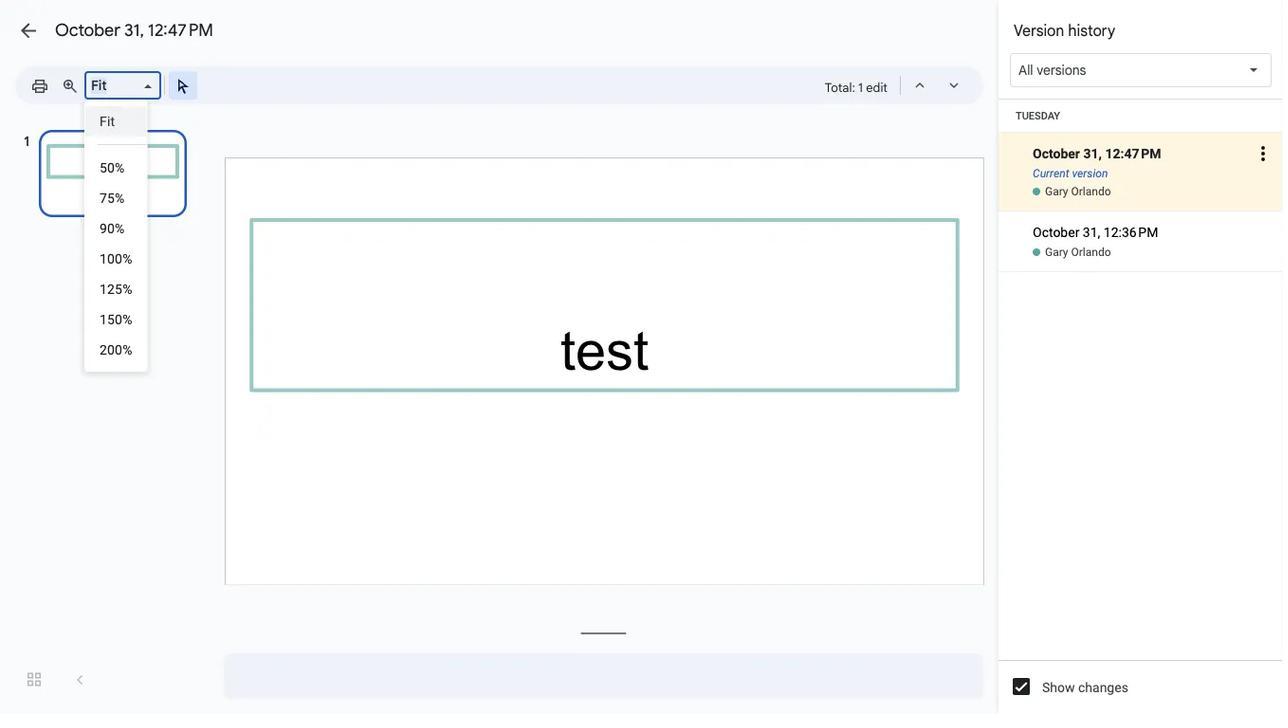 Task type: describe. For each thing, give the bounding box(es) containing it.
total:
[[825, 80, 855, 95]]

current version cell
[[999, 120, 1284, 188]]

orlando for cell within october 31, 12:47 pm application
[[1072, 246, 1111, 259]]

Name this version text field
[[1030, 141, 1249, 166]]

all
[[1019, 62, 1034, 78]]

row group inside october 31, 12:47 pm application
[[999, 100, 1284, 272]]

1 gary from the top
[[1045, 185, 1069, 198]]

show changes
[[1043, 680, 1129, 695]]

october 31, 12:47 pm
[[55, 19, 213, 41]]

200%
[[100, 342, 132, 358]]

version
[[1072, 167, 1108, 180]]

none field inside menu bar banner
[[84, 71, 161, 100]]

50%
[[100, 160, 125, 176]]

100%
[[100, 251, 132, 267]]

gary orlando for cell within october 31, 12:47 pm application
[[1045, 246, 1111, 259]]

all versions
[[1019, 62, 1087, 78]]

edit
[[866, 80, 888, 95]]

version
[[1014, 21, 1065, 40]]

75%
[[100, 190, 125, 206]]

mode and view toolbar
[[825, 66, 972, 104]]

fit
[[100, 113, 115, 129]]

main toolbar
[[23, 71, 198, 100]]

Show changes checkbox
[[1013, 678, 1030, 695]]



Task type: locate. For each thing, give the bounding box(es) containing it.
1 vertical spatial gary orlando
[[1045, 246, 1111, 259]]

Zoom text field
[[88, 72, 141, 99]]

changes
[[1079, 680, 1129, 695]]

31,
[[124, 19, 144, 41]]

12:47 pm
[[148, 19, 213, 41]]

0 vertical spatial gary orlando
[[1045, 185, 1111, 198]]

cell inside october 31, 12:47 pm application
[[999, 212, 1284, 245]]

october 31, 12:47 pm application
[[0, 0, 1284, 714]]

0 vertical spatial gary
[[1045, 185, 1069, 198]]

2 orlando from the top
[[1072, 246, 1111, 259]]

1 vertical spatial gary
[[1045, 246, 1069, 259]]

row group
[[999, 100, 1284, 272]]

1 orlando from the top
[[1072, 185, 1111, 198]]

history
[[1069, 21, 1116, 40]]

None field
[[84, 71, 161, 100]]

version history
[[1014, 21, 1116, 40]]

1 vertical spatial orlando
[[1072, 246, 1111, 259]]

version history section
[[999, 0, 1284, 714]]

gary
[[1045, 185, 1069, 198], [1045, 246, 1069, 259]]

all versions option
[[1019, 61, 1087, 80]]

orlando
[[1072, 185, 1111, 198], [1072, 246, 1111, 259]]

october
[[55, 19, 120, 41]]

125%
[[100, 281, 132, 297]]

2 gary from the top
[[1045, 246, 1069, 259]]

menu bar banner
[[0, 0, 1284, 113]]

list box containing fit
[[84, 100, 148, 372]]

tuesday heading
[[999, 100, 1284, 133]]

current
[[1033, 167, 1070, 180]]

list box
[[84, 100, 148, 372]]

navigation
[[0, 112, 209, 714]]

row group containing current version
[[999, 100, 1284, 272]]

total: 1 edit heading
[[825, 76, 888, 99]]

versions
[[1037, 62, 1087, 78]]

1
[[859, 80, 863, 95]]

90%
[[100, 221, 125, 236]]

more actions image
[[1252, 120, 1275, 188]]

list box inside october 31, 12:47 pm application
[[84, 100, 148, 372]]

1 gary orlando from the top
[[1045, 185, 1111, 198]]

show
[[1043, 680, 1075, 695]]

total: 1 edit
[[825, 80, 888, 95]]

150%
[[100, 312, 132, 327]]

tuesday
[[1016, 110, 1061, 121]]

cell
[[999, 212, 1284, 245]]

0 vertical spatial orlando
[[1072, 185, 1111, 198]]

navigation inside october 31, 12:47 pm application
[[0, 112, 209, 714]]

gary orlando for current version 'cell'
[[1045, 185, 1111, 198]]

orlando for current version 'cell'
[[1072, 185, 1111, 198]]

2 gary orlando from the top
[[1045, 246, 1111, 259]]

current version
[[1033, 167, 1108, 180]]

gary orlando
[[1045, 185, 1111, 198], [1045, 246, 1111, 259]]



Task type: vqa. For each thing, say whether or not it's contained in the screenshot.
"Current version"
yes



